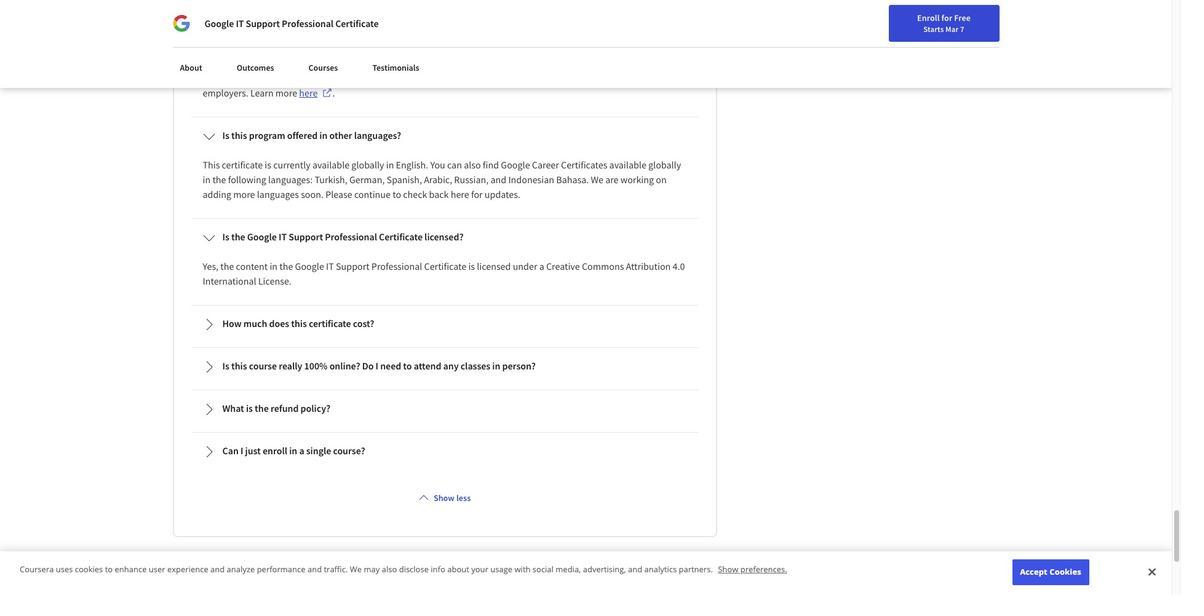 Task type: vqa. For each thing, say whether or not it's contained in the screenshot.
menu
no



Task type: locate. For each thing, give the bounding box(es) containing it.
program up program,
[[386, 3, 421, 16]]

1 vertical spatial show
[[718, 564, 739, 576]]

pass
[[344, 57, 363, 70]]

is this course really 100% online? do i need to attend any classes in person?
[[222, 360, 536, 372]]

1 vertical spatial can
[[412, 72, 426, 84]]

1 vertical spatial that
[[393, 72, 410, 84]]

much
[[244, 318, 267, 330]]

this right does
[[291, 318, 307, 330]]

1 horizontal spatial for
[[942, 12, 953, 23]]

english
[[936, 14, 966, 26]]

0 horizontal spatial you
[[210, 57, 225, 70]]

1 horizontal spatial can
[[428, 18, 443, 30]]

certificate up the here link
[[283, 57, 324, 70]]

languages
[[257, 188, 299, 201]]

your right about
[[471, 564, 488, 576]]

1 vertical spatial is
[[468, 260, 475, 273]]

in left other
[[320, 129, 328, 142]]

0 vertical spatial for
[[942, 12, 953, 23]]

certificate up program,
[[342, 3, 384, 16]]

is down the 'adding'
[[222, 231, 229, 243]]

certificate
[[329, 18, 369, 30], [283, 57, 324, 70], [222, 159, 263, 171], [309, 318, 351, 330]]

advertising,
[[583, 564, 626, 576]]

2 vertical spatial is
[[246, 403, 253, 415]]

1 vertical spatial more
[[233, 188, 255, 201]]

can down contains in the top of the page
[[428, 18, 443, 30]]

1 horizontal spatial content
[[460, 3, 492, 16]]

program inside dropdown button
[[249, 129, 285, 142]]

is right what
[[246, 403, 253, 415]]

and left analyze
[[210, 564, 225, 576]]

2 is from the top
[[222, 231, 229, 243]]

social
[[533, 564, 554, 576]]

1 vertical spatial it
[[279, 231, 287, 243]]

of down new
[[611, 72, 619, 84]]

0 horizontal spatial for
[[471, 188, 483, 201]]

certificate down the is the google it support professional certificate licensed? dropdown button
[[424, 260, 467, 273]]

is for is this program offered in other languages?
[[222, 129, 229, 142]]

i inside can i just enroll in a single course? dropdown button
[[241, 445, 243, 457]]

find
[[483, 159, 499, 171]]

1 horizontal spatial we
[[591, 174, 604, 186]]

user
[[149, 564, 165, 576]]

1 globally from the left
[[352, 159, 384, 171]]

0 horizontal spatial program
[[249, 129, 285, 142]]

show left less
[[434, 493, 455, 504]]

professional down the is the google it support professional certificate licensed? dropdown button
[[372, 260, 422, 273]]

1 horizontal spatial also
[[464, 159, 481, 171]]

career up indonesian
[[532, 159, 559, 171]]

single
[[306, 445, 331, 457]]

support down is the google it support professional certificate licensed?
[[336, 260, 370, 273]]

3 is from the top
[[222, 360, 229, 372]]

1 horizontal spatial on
[[656, 174, 667, 186]]

google down is the google it support professional certificate licensed?
[[295, 260, 324, 273]]

1 vertical spatial career
[[532, 159, 559, 171]]

0 horizontal spatial support
[[246, 17, 280, 30]]

2 available from the left
[[609, 159, 647, 171]]

1 vertical spatial is
[[222, 231, 229, 243]]

opens in a new tab image
[[323, 88, 332, 98]]

2 horizontal spatial can
[[447, 159, 462, 171]]

1 horizontal spatial of
[[611, 72, 619, 84]]

1 horizontal spatial here
[[451, 188, 469, 201]]

is for is the google it support professional certificate licensed?
[[222, 231, 229, 243]]

google up indonesian
[[501, 159, 530, 171]]

0 horizontal spatial content
[[236, 260, 268, 273]]

download
[[445, 18, 487, 30]]

show right the partners.
[[718, 564, 739, 576]]

you right if
[[210, 57, 225, 70]]

to left take
[[568, 3, 577, 16]]

certificate inside certification. this certificate program contains content that prepares you to take the comptia a+ exam. upon completion of the certificate program, you can download the comptia a+
[[329, 18, 369, 30]]

None search field
[[176, 8, 471, 32]]

0 horizontal spatial it
[[236, 17, 244, 30]]

what is the refund policy? button
[[193, 393, 697, 426]]

0 horizontal spatial career
[[532, 159, 559, 171]]

google image
[[173, 15, 190, 32]]

0 vertical spatial i
[[376, 360, 378, 372]]

with
[[515, 564, 531, 576]]

program left offered
[[249, 129, 285, 142]]

a down pass
[[359, 72, 363, 84]]

accept
[[1020, 567, 1048, 578]]

2 horizontal spatial it
[[326, 260, 334, 273]]

0 vertical spatial your
[[848, 14, 865, 25]]

on inside if you complete the certificate and pass the comptia a+ certification exams, you'll have access to a new dual credential from comptia and google: a badge that can be posted on linkedin to catch the attention of potential employers. learn more
[[471, 72, 482, 84]]

uses
[[56, 564, 73, 576]]

1 vertical spatial you
[[411, 18, 427, 30]]

and
[[326, 57, 342, 70], [307, 72, 323, 84], [491, 174, 506, 186], [210, 564, 225, 576], [308, 564, 322, 576], [628, 564, 642, 576]]

1 vertical spatial we
[[350, 564, 362, 576]]

also right may
[[382, 564, 397, 576]]

we left the are
[[591, 174, 604, 186]]

to right cookies
[[105, 564, 113, 576]]

disclose
[[399, 564, 429, 576]]

learn
[[250, 87, 274, 99]]

comptia right take
[[614, 3, 651, 16]]

2 vertical spatial a+
[[419, 57, 430, 70]]

less
[[456, 493, 471, 504]]

1 horizontal spatial you
[[411, 18, 427, 30]]

info
[[431, 564, 445, 576]]

0 vertical spatial show
[[434, 493, 455, 504]]

2 vertical spatial is
[[222, 360, 229, 372]]

and up the here link
[[307, 72, 323, 84]]

1 vertical spatial professional
[[325, 231, 377, 243]]

you down contains in the top of the page
[[411, 18, 427, 30]]

0 vertical spatial we
[[591, 174, 604, 186]]

is the google it support professional certificate licensed? button
[[193, 221, 697, 254]]

support down soon.
[[289, 231, 323, 243]]

be
[[428, 72, 439, 84]]

certification. this
[[269, 3, 340, 16]]

cost?
[[353, 318, 374, 330]]

1 horizontal spatial a+
[[543, 18, 554, 30]]

can inside this certificate is currently available globally in english. you can also find google career certificates available globally in the following languages: turkish, german, spanish, arabic, russian, and indonesian bahasa. we are working on adding more languages soon. please continue to check back here for updates.
[[447, 159, 462, 171]]

1 vertical spatial program
[[249, 129, 285, 142]]

on right posted
[[471, 72, 482, 84]]

your right find
[[848, 14, 865, 25]]

on inside this certificate is currently available globally in english. you can also find google career certificates available globally in the following languages: turkish, german, spanish, arabic, russian, and indonesian bahasa. we are working on adding more languages soon. please continue to check back here for updates.
[[656, 174, 667, 186]]

attend
[[414, 360, 441, 372]]

it down is the google it support professional certificate licensed?
[[326, 260, 334, 273]]

is left the course
[[222, 360, 229, 372]]

adding
[[203, 188, 231, 201]]

content up download
[[460, 3, 492, 16]]

globally up german,
[[352, 159, 384, 171]]

certificate inside certification. this certificate program contains content that prepares you to take the comptia a+ exam. upon completion of the certificate program, you can download the comptia a+
[[342, 3, 384, 16]]

a+
[[653, 3, 664, 16], [543, 18, 554, 30], [419, 57, 430, 70]]

a left single
[[299, 445, 304, 457]]

english.
[[396, 159, 428, 171]]

2 horizontal spatial a+
[[653, 3, 664, 16]]

the
[[599, 3, 612, 16], [313, 18, 327, 30], [489, 18, 502, 30], [268, 57, 282, 70], [365, 57, 378, 70], [556, 72, 569, 84], [213, 174, 226, 186], [231, 231, 245, 243], [220, 260, 234, 273], [280, 260, 293, 273], [255, 403, 269, 415]]

0 horizontal spatial is
[[246, 403, 253, 415]]

a
[[599, 57, 604, 70], [359, 72, 363, 84], [539, 260, 544, 273], [299, 445, 304, 457]]

0 horizontal spatial on
[[471, 72, 482, 84]]

to right need
[[403, 360, 412, 372]]

in up spanish,
[[386, 159, 394, 171]]

2 vertical spatial you
[[210, 57, 225, 70]]

in up 'license.'
[[270, 260, 278, 273]]

google down languages
[[247, 231, 277, 243]]

languages:
[[268, 174, 313, 186]]

1 horizontal spatial show
[[718, 564, 739, 576]]

can right you
[[447, 159, 462, 171]]

0 vertical spatial a+
[[653, 3, 664, 16]]

1 vertical spatial of
[[611, 72, 619, 84]]

i left just
[[241, 445, 243, 457]]

1 vertical spatial a+
[[543, 18, 554, 30]]

program for contains
[[386, 3, 421, 16]]

accept cookies
[[1020, 567, 1082, 578]]

2 vertical spatial can
[[447, 159, 462, 171]]

in inside is this course really 100% online? do i need to attend any classes in person? dropdown button
[[492, 360, 500, 372]]

is left currently
[[265, 159, 271, 171]]

can
[[428, 18, 443, 30], [412, 72, 426, 84], [447, 159, 462, 171]]

2 horizontal spatial is
[[468, 260, 475, 273]]

1 vertical spatial i
[[241, 445, 243, 457]]

0 vertical spatial career
[[884, 14, 908, 25]]

privacy alert dialog
[[0, 552, 1172, 596]]

0 horizontal spatial globally
[[352, 159, 384, 171]]

0 horizontal spatial here
[[299, 87, 318, 99]]

google
[[205, 17, 234, 30], [501, 159, 530, 171], [247, 231, 277, 243], [295, 260, 324, 273]]

your
[[848, 14, 865, 25], [471, 564, 488, 576]]

certificate up pass
[[329, 18, 369, 30]]

to down spanish,
[[393, 188, 401, 201]]

0 vertical spatial of
[[303, 18, 311, 30]]

that right badge on the left top of page
[[393, 72, 410, 84]]

catch
[[532, 72, 554, 84]]

if
[[203, 57, 208, 70]]

this for course
[[231, 360, 247, 372]]

indonesian
[[508, 174, 554, 186]]

0 vertical spatial more
[[276, 87, 297, 99]]

we left may
[[350, 564, 362, 576]]

1 vertical spatial support
[[289, 231, 323, 243]]

2 horizontal spatial you
[[551, 3, 566, 16]]

google inside this certificate is currently available globally in english. you can also find google career certificates available globally in the following languages: turkish, german, spanish, arabic, russian, and indonesian bahasa. we are working on adding more languages soon. please continue to check back here for updates.
[[501, 159, 530, 171]]

please
[[326, 188, 352, 201]]

2 vertical spatial support
[[336, 260, 370, 273]]

0 vertical spatial this
[[231, 129, 247, 142]]

exam.
[[203, 18, 227, 30]]

of down certification. this
[[303, 18, 311, 30]]

0 horizontal spatial more
[[233, 188, 255, 201]]

for up mar
[[942, 12, 953, 23]]

here left opens in a new tab image
[[299, 87, 318, 99]]

is
[[265, 159, 271, 171], [468, 260, 475, 273], [246, 403, 253, 415]]

here
[[299, 87, 318, 99], [451, 188, 469, 201]]

it inside yes, the content in the google it support professional certificate is licensed under a creative commons attribution 4.0 international license.
[[326, 260, 334, 273]]

just
[[245, 445, 261, 457]]

i right the do
[[376, 360, 378, 372]]

that left prepares
[[494, 3, 511, 16]]

you right prepares
[[551, 3, 566, 16]]

in right classes
[[492, 360, 500, 372]]

certificate left licensed?
[[379, 231, 423, 243]]

1 horizontal spatial support
[[289, 231, 323, 243]]

0 vertical spatial professional
[[282, 17, 334, 30]]

can inside if you complete the certificate and pass the comptia a+ certification exams, you'll have access to a new dual credential from comptia and google: a badge that can be posted on linkedin to catch the attention of potential employers. learn more
[[412, 72, 426, 84]]

outcomes
[[237, 62, 274, 73]]

this down employers. on the left top
[[231, 129, 247, 142]]

1 horizontal spatial more
[[276, 87, 297, 99]]

1 vertical spatial your
[[471, 564, 488, 576]]

soon.
[[301, 188, 324, 201]]

professional inside yes, the content in the google it support professional certificate is licensed under a creative commons attribution 4.0 international license.
[[372, 260, 422, 273]]

available up turkish,
[[313, 159, 350, 171]]

it
[[236, 17, 244, 30], [279, 231, 287, 243], [326, 260, 334, 273]]

is left licensed
[[468, 260, 475, 273]]

0 horizontal spatial show
[[434, 493, 455, 504]]

certificate left cost? at the left of the page
[[309, 318, 351, 330]]

1 horizontal spatial it
[[279, 231, 287, 243]]

comptia up learn
[[268, 72, 305, 84]]

1 horizontal spatial is
[[265, 159, 271, 171]]

program,
[[371, 18, 409, 30]]

how
[[222, 318, 242, 330]]

1 vertical spatial also
[[382, 564, 397, 576]]

professional down certification. this
[[282, 17, 334, 30]]

0 horizontal spatial your
[[471, 564, 488, 576]]

your inside privacy alert dialog
[[471, 564, 488, 576]]

on right working
[[656, 174, 667, 186]]

you'll
[[514, 57, 536, 70]]

1 horizontal spatial program
[[386, 3, 421, 16]]

certificate up following
[[222, 159, 263, 171]]

0 horizontal spatial can
[[412, 72, 426, 84]]

and left traffic.
[[308, 564, 322, 576]]

is
[[222, 129, 229, 142], [222, 231, 229, 243], [222, 360, 229, 372]]

that inside certification. this certificate program contains content that prepares you to take the comptia a+ exam. upon completion of the certificate program, you can download the comptia a+
[[494, 3, 511, 16]]

licensed?
[[425, 231, 464, 243]]

about link
[[173, 55, 210, 81]]

in inside can i just enroll in a single course? dropdown button
[[289, 445, 297, 457]]

1 horizontal spatial globally
[[649, 159, 681, 171]]

certificate up pass
[[335, 17, 379, 30]]

contains
[[423, 3, 458, 16]]

more down following
[[233, 188, 255, 201]]

0 vertical spatial it
[[236, 17, 244, 30]]

the inside dropdown button
[[231, 231, 245, 243]]

2 vertical spatial professional
[[372, 260, 422, 273]]

complete
[[227, 57, 266, 70]]

more inside if you complete the certificate and pass the comptia a+ certification exams, you'll have access to a new dual credential from comptia and google: a badge that can be posted on linkedin to catch the attention of potential employers. learn more
[[276, 87, 297, 99]]

1 horizontal spatial that
[[494, 3, 511, 16]]

0 horizontal spatial of
[[303, 18, 311, 30]]

updates.
[[485, 188, 520, 201]]

russian,
[[454, 174, 489, 186]]

google inside dropdown button
[[247, 231, 277, 243]]

and up updates.
[[491, 174, 506, 186]]

0 vertical spatial program
[[386, 3, 421, 16]]

is down employers. on the left top
[[222, 129, 229, 142]]

for down russian,
[[471, 188, 483, 201]]

0 horizontal spatial that
[[393, 72, 410, 84]]

google:
[[325, 72, 357, 84]]

2 globally from the left
[[649, 159, 681, 171]]

show less
[[434, 493, 471, 504]]

2 vertical spatial this
[[231, 360, 247, 372]]

also inside privacy alert dialog
[[382, 564, 397, 576]]

0 vertical spatial also
[[464, 159, 481, 171]]

it right "exam."
[[236, 17, 244, 30]]

content up international on the top of the page
[[236, 260, 268, 273]]

we
[[591, 174, 604, 186], [350, 564, 362, 576]]

here down russian,
[[451, 188, 469, 201]]

this left the course
[[231, 360, 247, 372]]

certificate inside dropdown button
[[379, 231, 423, 243]]

globally up working
[[649, 159, 681, 171]]

0 vertical spatial content
[[460, 3, 492, 16]]

it down languages
[[279, 231, 287, 243]]

a right under
[[539, 260, 544, 273]]

career right "new"
[[884, 14, 908, 25]]

completion
[[254, 18, 301, 30]]

0 vertical spatial is
[[265, 159, 271, 171]]

2 horizontal spatial support
[[336, 260, 370, 273]]

preferences.
[[741, 564, 787, 576]]

need
[[380, 360, 401, 372]]

1 is from the top
[[222, 129, 229, 142]]

can left be
[[412, 72, 426, 84]]

is inside what is the refund policy? dropdown button
[[246, 403, 253, 415]]

is this program offered in other languages? button
[[193, 119, 697, 153]]

program for offered
[[249, 129, 285, 142]]

more right learn
[[276, 87, 297, 99]]

also up russian,
[[464, 159, 481, 171]]

0 vertical spatial is
[[222, 129, 229, 142]]

traffic.
[[324, 564, 348, 576]]

content
[[460, 3, 492, 16], [236, 260, 268, 273]]

support up complete at the left top of the page
[[246, 17, 280, 30]]

google inside yes, the content in the google it support professional certificate is licensed under a creative commons attribution 4.0 international license.
[[295, 260, 324, 273]]

you inside if you complete the certificate and pass the comptia a+ certification exams, you'll have access to a new dual credential from comptia and google: a badge that can be posted on linkedin to catch the attention of potential employers. learn more
[[210, 57, 225, 70]]

0 vertical spatial on
[[471, 72, 482, 84]]

any
[[443, 360, 459, 372]]

1 vertical spatial for
[[471, 188, 483, 201]]

1 vertical spatial content
[[236, 260, 268, 273]]

1 vertical spatial here
[[451, 188, 469, 201]]

to inside this certificate is currently available globally in english. you can also find google career certificates available globally in the following languages: turkish, german, spanish, arabic, russian, and indonesian bahasa. we are working on adding more languages soon. please continue to check back here for updates.
[[393, 188, 401, 201]]

1 vertical spatial this
[[291, 318, 307, 330]]

also
[[464, 159, 481, 171], [382, 564, 397, 576]]

professional down please at top left
[[325, 231, 377, 243]]

0 horizontal spatial also
[[382, 564, 397, 576]]

to down you'll
[[521, 72, 530, 84]]

available up working
[[609, 159, 647, 171]]

course
[[249, 360, 277, 372]]

0 vertical spatial you
[[551, 3, 566, 16]]

program inside certification. this certificate program contains content that prepares you to take the comptia a+ exam. upon completion of the certificate program, you can download the comptia a+
[[386, 3, 421, 16]]

2 vertical spatial it
[[326, 260, 334, 273]]

comptia down prepares
[[504, 18, 541, 30]]

cookies
[[75, 564, 103, 576]]

0 horizontal spatial i
[[241, 445, 243, 457]]

this
[[203, 159, 220, 171]]

person?
[[502, 360, 536, 372]]

0 horizontal spatial available
[[313, 159, 350, 171]]

1 horizontal spatial available
[[609, 159, 647, 171]]

bahasa.
[[556, 174, 589, 186]]

attribution
[[626, 260, 671, 273]]

is inside this certificate is currently available globally in english. you can also find google career certificates available globally in the following languages: turkish, german, spanish, arabic, russian, and indonesian bahasa. we are working on adding more languages soon. please continue to check back here for updates.
[[265, 159, 271, 171]]

0 vertical spatial support
[[246, 17, 280, 30]]

0 horizontal spatial a+
[[419, 57, 430, 70]]

about
[[447, 564, 469, 576]]

media,
[[556, 564, 581, 576]]

in right enroll at the bottom left of the page
[[289, 445, 297, 457]]

1 horizontal spatial i
[[376, 360, 378, 372]]

turkish,
[[315, 174, 347, 186]]



Task type: describe. For each thing, give the bounding box(es) containing it.
policy?
[[301, 403, 330, 415]]

content inside certification. this certificate program contains content that prepares you to take the comptia a+ exam. upon completion of the certificate program, you can download the comptia a+
[[460, 3, 492, 16]]

certification
[[432, 57, 481, 70]]

content inside yes, the content in the google it support professional certificate is licensed under a creative commons attribution 4.0 international license.
[[236, 260, 268, 273]]

arabic,
[[424, 174, 452, 186]]

find your new career
[[831, 14, 908, 25]]

here inside this certificate is currently available globally in english. you can also find google career certificates available globally in the following languages: turkish, german, spanish, arabic, russian, and indonesian bahasa. we are working on adding more languages soon. please continue to check back here for updates.
[[451, 188, 469, 201]]

what is the refund policy?
[[222, 403, 330, 415]]

courses
[[309, 62, 338, 73]]

usage
[[491, 564, 513, 576]]

is the google it support professional certificate licensed?
[[222, 231, 464, 243]]

show inside privacy alert dialog
[[718, 564, 739, 576]]

more inside this certificate is currently available globally in english. you can also find google career certificates available globally in the following languages: turkish, german, spanish, arabic, russian, and indonesian bahasa. we are working on adding more languages soon. please continue to check back here for updates.
[[233, 188, 255, 201]]

support inside dropdown button
[[289, 231, 323, 243]]

enhance
[[115, 564, 147, 576]]

is this program offered in other languages?
[[222, 129, 401, 142]]

how much does this certificate cost? button
[[193, 308, 697, 341]]

certificate inside 'dropdown button'
[[309, 318, 351, 330]]

refund
[[271, 403, 299, 415]]

can i just enroll in a single course?
[[222, 445, 365, 457]]

international
[[203, 275, 256, 287]]

of inside certification. this certificate program contains content that prepares you to take the comptia a+ exam. upon completion of the certificate program, you can download the comptia a+
[[303, 18, 311, 30]]

if you complete the certificate and pass the comptia a+ certification exams, you'll have access to a new dual credential from comptia and google: a badge that can be posted on linkedin to catch the attention of potential employers. learn more
[[203, 57, 661, 99]]

4.0
[[673, 260, 685, 273]]

i inside is this course really 100% online? do i need to attend any classes in person? dropdown button
[[376, 360, 378, 372]]

continue
[[354, 188, 391, 201]]

testimonials link
[[365, 55, 427, 81]]

check
[[403, 188, 427, 201]]

does
[[269, 318, 289, 330]]

for inside 'enroll for free starts mar 7'
[[942, 12, 953, 23]]

1 available from the left
[[313, 159, 350, 171]]

what
[[222, 403, 244, 415]]

coursera
[[20, 564, 54, 576]]

to inside certification. this certificate program contains content that prepares you to take the comptia a+ exam. upon completion of the certificate program, you can download the comptia a+
[[568, 3, 577, 16]]

to inside privacy alert dialog
[[105, 564, 113, 576]]

is for is this course really 100% online? do i need to attend any classes in person?
[[222, 360, 229, 372]]

here link
[[299, 86, 332, 100]]

comptia up badge on the left top of page
[[380, 57, 417, 70]]

courses link
[[301, 55, 345, 81]]

1 horizontal spatial your
[[848, 14, 865, 25]]

0 vertical spatial here
[[299, 87, 318, 99]]

analyze
[[227, 564, 255, 576]]

support inside yes, the content in the google it support professional certificate is licensed under a creative commons attribution 4.0 international license.
[[336, 260, 370, 273]]

certificate inside if you complete the certificate and pass the comptia a+ certification exams, you'll have access to a new dual credential from comptia and google: a badge that can be posted on linkedin to catch the attention of potential employers. learn more
[[283, 57, 324, 70]]

this certificate is currently available globally in english. you can also find google career certificates available globally in the following languages: turkish, german, spanish, arabic, russian, and indonesian bahasa. we are working on adding more languages soon. please continue to check back here for updates.
[[203, 159, 683, 201]]

a inside yes, the content in the google it support professional certificate is licensed under a creative commons attribution 4.0 international license.
[[539, 260, 544, 273]]

certification. this certificate program contains content that prepares you to take the comptia a+ exam. upon completion of the certificate program, you can download the comptia a+
[[203, 3, 666, 30]]

cookies
[[1050, 567, 1082, 578]]

.
[[332, 87, 337, 99]]

certificate inside this certificate is currently available globally in english. you can also find google career certificates available globally in the following languages: turkish, german, spanish, arabic, russian, and indonesian bahasa. we are working on adding more languages soon. please continue to check back here for updates.
[[222, 159, 263, 171]]

and left analytics
[[628, 564, 642, 576]]

is inside yes, the content in the google it support professional certificate is licensed under a creative commons attribution 4.0 international license.
[[468, 260, 475, 273]]

also inside this certificate is currently available globally in english. you can also find google career certificates available globally in the following languages: turkish, german, spanish, arabic, russian, and indonesian bahasa. we are working on adding more languages soon. please continue to check back here for updates.
[[464, 159, 481, 171]]

a+ inside if you complete the certificate and pass the comptia a+ certification exams, you'll have access to a new dual credential from comptia and google: a badge that can be posted on linkedin to catch the attention of potential employers. learn more
[[419, 57, 430, 70]]

in inside yes, the content in the google it support professional certificate is licensed under a creative commons attribution 4.0 international license.
[[270, 260, 278, 273]]

find
[[831, 14, 846, 25]]

can inside certification. this certificate program contains content that prepares you to take the comptia a+ exam. upon completion of the certificate program, you can download the comptia a+
[[428, 18, 443, 30]]

google right the google image
[[205, 17, 234, 30]]

starts
[[924, 24, 944, 34]]

free
[[954, 12, 971, 23]]

show preferences. link
[[718, 564, 787, 576]]

a inside dropdown button
[[299, 445, 304, 457]]

experience
[[167, 564, 208, 576]]

this inside 'dropdown button'
[[291, 318, 307, 330]]

we inside privacy alert dialog
[[350, 564, 362, 576]]

in down this
[[203, 174, 211, 186]]

can
[[222, 445, 239, 457]]

have
[[538, 57, 558, 70]]

to up attention at the top of the page
[[589, 57, 597, 70]]

career inside this certificate is currently available globally in english. you can also find google career certificates available globally in the following languages: turkish, german, spanish, arabic, russian, and indonesian bahasa. we are working on adding more languages soon. please continue to check back here for updates.
[[532, 159, 559, 171]]

access
[[560, 57, 587, 70]]

analytics
[[645, 564, 677, 576]]

that inside if you complete the certificate and pass the comptia a+ certification exams, you'll have access to a new dual credential from comptia and google: a badge that can be posted on linkedin to catch the attention of potential employers. learn more
[[393, 72, 410, 84]]

how much does this certificate cost?
[[222, 318, 374, 330]]

do
[[362, 360, 374, 372]]

you
[[430, 159, 445, 171]]

take
[[579, 3, 597, 16]]

and up google:
[[326, 57, 342, 70]]

enroll
[[917, 12, 940, 23]]

posted
[[441, 72, 469, 84]]

show less button
[[414, 487, 476, 510]]

1 horizontal spatial career
[[884, 14, 908, 25]]

it inside dropdown button
[[279, 231, 287, 243]]

a left new
[[599, 57, 604, 70]]

new
[[866, 14, 882, 25]]

creative
[[546, 260, 580, 273]]

certificate inside yes, the content in the google it support professional certificate is licensed under a creative commons attribution 4.0 international license.
[[424, 260, 467, 273]]

google it support professional certificate
[[205, 17, 379, 30]]

enroll
[[263, 445, 287, 457]]

commons
[[582, 260, 624, 273]]

license.
[[258, 275, 292, 287]]

help center image
[[1140, 564, 1155, 578]]

we inside this certificate is currently available globally in english. you can also find google career certificates available globally in the following languages: turkish, german, spanish, arabic, russian, and indonesian bahasa. we are working on adding more languages soon. please continue to check back here for updates.
[[591, 174, 604, 186]]

linkedin
[[484, 72, 519, 84]]

languages?
[[354, 129, 401, 142]]

back
[[429, 188, 449, 201]]

in inside is this program offered in other languages? dropdown button
[[320, 129, 328, 142]]

from
[[246, 72, 266, 84]]

7
[[961, 24, 965, 34]]

yes,
[[203, 260, 218, 273]]

professional inside dropdown button
[[325, 231, 377, 243]]

working
[[621, 174, 654, 186]]

for inside this certificate is currently available globally in english. you can also find google career certificates available globally in the following languages: turkish, german, spanish, arabic, russian, and indonesian bahasa. we are working on adding more languages soon. please continue to check back here for updates.
[[471, 188, 483, 201]]

potential
[[621, 72, 659, 84]]

show inside show less dropdown button
[[434, 493, 455, 504]]

following
[[228, 174, 266, 186]]

and inside this certificate is currently available globally in english. you can also find google career certificates available globally in the following languages: turkish, german, spanish, arabic, russian, and indonesian bahasa. we are working on adding more languages soon. please continue to check back here for updates.
[[491, 174, 506, 186]]

english button
[[914, 0, 988, 40]]

attention
[[571, 72, 609, 84]]

to inside dropdown button
[[403, 360, 412, 372]]

new
[[606, 57, 624, 70]]

currently
[[273, 159, 311, 171]]

the inside this certificate is currently available globally in english. you can also find google career certificates available globally in the following languages: turkish, german, spanish, arabic, russian, and indonesian bahasa. we are working on adding more languages soon. please continue to check back here for updates.
[[213, 174, 226, 186]]

course?
[[333, 445, 365, 457]]

performance
[[257, 564, 306, 576]]

the inside dropdown button
[[255, 403, 269, 415]]

this for program
[[231, 129, 247, 142]]

of inside if you complete the certificate and pass the comptia a+ certification exams, you'll have access to a new dual credential from comptia and google: a badge that can be posted on linkedin to catch the attention of potential employers. learn more
[[611, 72, 619, 84]]

spanish,
[[387, 174, 422, 186]]

credential
[[203, 72, 244, 84]]

find your new career link
[[824, 12, 914, 28]]

really
[[279, 360, 302, 372]]



